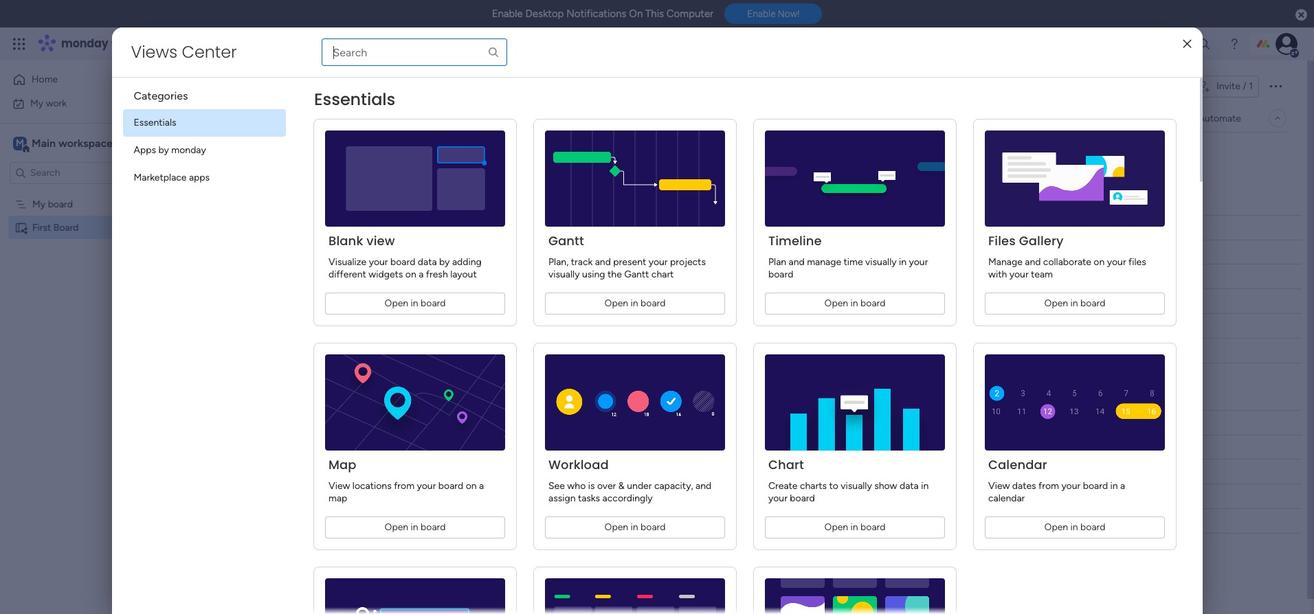 Task type: describe. For each thing, give the bounding box(es) containing it.
my for my board
[[32, 198, 46, 210]]

working
[[571, 247, 607, 259]]

visually inside chart create charts to visually show data in your board
[[841, 481, 872, 492]]

0 vertical spatial board
[[277, 71, 342, 102]]

now!
[[778, 8, 800, 19]]

invite
[[1217, 80, 1241, 92]]

board inside list box
[[48, 198, 73, 210]]

view for map
[[328, 481, 350, 492]]

person for 1st person field from the bottom
[[503, 417, 533, 429]]

Search for a column type search field
[[321, 39, 507, 66]]

search everything image
[[1198, 37, 1212, 51]]

in inside timeline plan and manage time visually in your board
[[899, 256, 907, 268]]

in for blank view
[[411, 298, 418, 309]]

a for calendar
[[1121, 481, 1125, 492]]

arrow down image
[[468, 146, 485, 163]]

workspace
[[58, 136, 113, 150]]

dapulse x slim image
[[1184, 39, 1192, 49]]

different
[[328, 269, 366, 281]]

filter
[[442, 149, 464, 161]]

0 vertical spatial essentials
[[314, 88, 395, 111]]

apps
[[134, 144, 156, 156]]

blank for blank view
[[313, 322, 336, 334]]

select product image
[[12, 37, 26, 51]]

in for files gallery
[[1071, 298, 1078, 309]]

team
[[1031, 269, 1053, 281]]

open for chart
[[824, 522, 848, 534]]

work for my
[[46, 97, 67, 109]]

over
[[597, 481, 616, 492]]

blank for blank view visualize your board data by adding different widgets on a fresh layout
[[328, 232, 363, 250]]

your left files
[[1107, 256, 1126, 268]]

files
[[1129, 256, 1146, 268]]

home button
[[8, 69, 148, 91]]

2 date field from the top
[[683, 416, 710, 431]]

dapulse close image
[[1296, 8, 1308, 22]]

calendar
[[988, 493, 1025, 505]]

calendar for calendar
[[313, 234, 351, 245]]

enable desktop notifications on this computer
[[492, 8, 714, 20]]

enable now!
[[748, 8, 800, 19]]

your inside map view locations from your board on a map
[[417, 481, 436, 492]]

workload see who is over & under capacity, and assign tasks accordingly
[[548, 457, 712, 505]]

date for second date field from the bottom
[[686, 222, 706, 233]]

open for files gallery
[[1045, 298, 1068, 309]]

nov for 16 nov
[[695, 443, 712, 453]]

19 nov
[[684, 248, 712, 258]]

dates
[[1012, 481, 1036, 492]]

16 nov
[[684, 443, 712, 453]]

open in board for gantt
[[604, 298, 666, 309]]

manage
[[988, 256, 1023, 268]]

collaborate
[[1043, 256, 1092, 268]]

apps by monday
[[134, 144, 206, 156]]

calendar for calendar view dates from your board in a calendar
[[988, 457, 1047, 474]]

collapse board header image
[[1273, 113, 1284, 124]]

show board description image
[[352, 80, 368, 94]]

apps
[[189, 172, 210, 184]]

open in board for map
[[384, 522, 446, 534]]

gantt for gantt plan, track and present your projects visually using the gantt chart
[[548, 232, 584, 250]]

notifications
[[567, 8, 627, 20]]

your inside timeline plan and manage time visually in your board
[[909, 256, 928, 268]]

enable for enable now!
[[748, 8, 776, 19]]

date for 1st date field from the bottom
[[686, 417, 706, 429]]

to
[[829, 481, 838, 492]]

who
[[567, 481, 586, 492]]

dapulse integrations image
[[1040, 113, 1050, 123]]

locations
[[352, 481, 391, 492]]

capacity,
[[654, 481, 693, 492]]

from for calendar
[[1039, 481, 1059, 492]]

integrate
[[1055, 112, 1095, 124]]

categories heading
[[123, 78, 286, 109]]

on inside files gallery manage and collaborate on your files with your team
[[1094, 256, 1105, 268]]

apps by monday option
[[123, 137, 286, 164]]

shareable board image inside list box
[[14, 221, 28, 234]]

view for blank view
[[338, 322, 358, 334]]

essentials inside option
[[134, 117, 176, 129]]

categories
[[134, 89, 188, 102]]

chart
[[651, 269, 674, 281]]

management
[[139, 36, 214, 52]]

task for status
[[351, 221, 370, 233]]

1 vertical spatial board
[[296, 144, 322, 156]]

tasks
[[578, 493, 600, 505]]

Search field
[[307, 145, 348, 164]]

nov for 19 nov
[[695, 248, 712, 258]]

a for map
[[479, 481, 484, 492]]

map
[[328, 457, 356, 474]]

1
[[1250, 80, 1254, 92]]

your down manage
[[1010, 269, 1029, 281]]

view for blank view visualize your board data by adding different widgets on a fresh layout
[[366, 232, 395, 250]]

open in board for blank view
[[384, 298, 446, 309]]

your inside blank view visualize your board data by adding different widgets on a fresh layout
[[369, 256, 388, 268]]

gallery for files gallery
[[335, 278, 365, 289]]

charts
[[800, 481, 827, 492]]

plan,
[[548, 256, 569, 268]]

files gallery
[[313, 278, 365, 289]]

hide button
[[542, 144, 592, 166]]

chart for chart
[[313, 212, 337, 223]]

by inside blank view visualize your board data by adding different widgets on a fresh layout
[[439, 256, 450, 268]]

open in board for timeline
[[824, 298, 886, 309]]

monday inside apps by monday option
[[171, 144, 206, 156]]

monday work management
[[61, 36, 214, 52]]

visualize
[[328, 256, 366, 268]]

blank view visualize your board data by adding different widgets on a fresh layout
[[328, 232, 481, 281]]

in for map
[[411, 522, 418, 534]]

data inside chart create charts to visually show data in your board
[[900, 481, 919, 492]]

invite / 1
[[1217, 80, 1254, 92]]

marketplace
[[134, 172, 187, 184]]

this
[[646, 8, 664, 20]]

1 status field from the top
[[583, 220, 617, 236]]

task for person
[[351, 417, 370, 428]]

layout
[[450, 269, 477, 281]]

sort
[[511, 149, 529, 161]]

in for workload
[[631, 522, 638, 534]]

files for files gallery manage and collaborate on your files with your team
[[988, 232, 1016, 250]]

time
[[844, 256, 863, 268]]

under
[[627, 481, 652, 492]]

desktop
[[526, 8, 564, 20]]

gantt plan, track and present your projects visually using the gantt chart
[[548, 232, 706, 281]]

2 person field from the top
[[500, 416, 536, 431]]

manage
[[807, 256, 841, 268]]

visually inside timeline plan and manage time visually in your board
[[865, 256, 897, 268]]

open in board for calendar
[[1045, 522, 1106, 534]]

&
[[618, 481, 625, 492]]

1 vertical spatial first board
[[32, 222, 79, 233]]

essentials option
[[123, 109, 286, 137]]

1 image
[[1114, 28, 1126, 44]]

enable for enable desktop notifications on this computer
[[492, 8, 523, 20]]

marketplace apps
[[134, 172, 210, 184]]

gallery for files gallery manage and collaborate on your files with your team
[[1019, 232, 1064, 250]]

workload
[[548, 457, 609, 474]]

your inside gantt plan, track and present your projects visually using the gantt chart
[[649, 256, 668, 268]]

16
[[684, 443, 693, 453]]

assign
[[548, 493, 576, 505]]

2 vertical spatial gantt
[[624, 269, 649, 281]]

open in board button for gantt
[[545, 293, 725, 315]]

the
[[608, 269, 622, 281]]

see plans button
[[222, 34, 288, 54]]

open for calendar
[[1045, 522, 1068, 534]]

data inside blank view visualize your board data by adding different widgets on a fresh layout
[[418, 256, 437, 268]]

First Board field
[[225, 71, 345, 102]]

open for workload
[[604, 522, 628, 534]]

computer
[[667, 8, 714, 20]]

visually inside gantt plan, track and present your projects visually using the gantt chart
[[548, 269, 580, 281]]

in for calendar
[[1071, 522, 1078, 534]]

create
[[768, 481, 798, 492]]

add to favorites image
[[375, 79, 389, 93]]

0 vertical spatial shareable board image
[[205, 78, 221, 95]]

my work
[[30, 97, 67, 109]]

plan
[[768, 256, 786, 268]]

by inside option
[[158, 144, 169, 156]]

in for timeline
[[851, 298, 858, 309]]

m
[[16, 137, 24, 149]]

19
[[684, 248, 693, 258]]



Task type: vqa. For each thing, say whether or not it's contained in the screenshot.


Task type: locate. For each thing, give the bounding box(es) containing it.
1 vertical spatial view
[[338, 322, 358, 334]]

blank view
[[313, 322, 358, 334]]

0 horizontal spatial gantt
[[313, 190, 338, 201]]

0 vertical spatial monday
[[61, 36, 108, 52]]

open in board down time
[[824, 298, 886, 309]]

jacob simon image
[[1276, 33, 1298, 55]]

open in board button for workload
[[545, 517, 725, 539]]

it
[[623, 247, 629, 259]]

2 view from the left
[[988, 481, 1010, 492]]

visually
[[865, 256, 897, 268], [548, 269, 580, 281], [841, 481, 872, 492]]

from
[[394, 481, 414, 492], [1039, 481, 1059, 492]]

map view locations from your board on a map
[[328, 457, 484, 505]]

0 horizontal spatial first
[[32, 222, 51, 233]]

person inside popup button
[[378, 149, 407, 161]]

1 vertical spatial chart
[[768, 457, 804, 474]]

1 task from the top
[[351, 221, 370, 233]]

data right show
[[900, 481, 919, 492]]

1 horizontal spatial monday
[[171, 144, 206, 156]]

view inside calendar view dates from your board in a calendar
[[988, 481, 1010, 492]]

in for chart
[[851, 522, 858, 534]]

0 horizontal spatial work
[[46, 97, 67, 109]]

views
[[321, 389, 345, 401]]

0 vertical spatial date
[[686, 222, 706, 233]]

marketplace apps option
[[123, 164, 286, 192]]

sort button
[[489, 144, 538, 166]]

open in board for chart
[[824, 522, 886, 534]]

0 horizontal spatial from
[[394, 481, 414, 492]]

my down home
[[30, 97, 43, 109]]

nov right 16
[[695, 443, 712, 453]]

open in board for files gallery
[[1045, 298, 1106, 309]]

1 vertical spatial my
[[32, 198, 46, 210]]

view
[[366, 232, 395, 250], [338, 322, 358, 334]]

1 vertical spatial status
[[586, 417, 614, 429]]

essentials up board views
[[314, 88, 395, 111]]

status field up workload at the bottom left of page
[[583, 416, 617, 431]]

2 nov from the top
[[695, 443, 712, 453]]

first board down plans
[[228, 71, 342, 102]]

1 vertical spatial visually
[[548, 269, 580, 281]]

0 horizontal spatial views
[[131, 41, 177, 63]]

0 horizontal spatial by
[[158, 144, 169, 156]]

status field up working on it
[[583, 220, 617, 236]]

views
[[131, 41, 177, 63], [324, 144, 350, 156]]

center
[[182, 41, 237, 63]]

gantt up plan,
[[548, 232, 584, 250]]

1 vertical spatial data
[[900, 481, 919, 492]]

Person field
[[500, 220, 536, 236], [500, 416, 536, 431]]

0 vertical spatial by
[[158, 144, 169, 156]]

your up widgets at the left of page
[[369, 256, 388, 268]]

and up team
[[1025, 256, 1041, 268]]

a inside calendar view dates from your board in a calendar
[[1121, 481, 1125, 492]]

gallery inside files gallery manage and collaborate on your files with your team
[[1019, 232, 1064, 250]]

0 vertical spatial person field
[[500, 220, 536, 236]]

open in board down collaborate
[[1045, 298, 1106, 309]]

open in board button for files gallery
[[985, 293, 1165, 315]]

data up fresh
[[418, 256, 437, 268]]

board inside chart create charts to visually show data in your board
[[790, 493, 815, 505]]

first inside list box
[[32, 222, 51, 233]]

chart inside chart create charts to visually show data in your board
[[768, 457, 804, 474]]

1 horizontal spatial data
[[900, 481, 919, 492]]

open in board button down collaborate
[[985, 293, 1165, 315]]

person for second person field from the bottom of the page
[[503, 222, 533, 233]]

help image
[[1228, 37, 1242, 51]]

gantt down table
[[313, 190, 338, 201]]

1 vertical spatial gantt
[[548, 232, 584, 250]]

status up working on it
[[586, 222, 614, 233]]

2 from from the left
[[1039, 481, 1059, 492]]

board left show board description image
[[277, 71, 342, 102]]

your
[[369, 256, 388, 268], [649, 256, 668, 268], [909, 256, 928, 268], [1107, 256, 1126, 268], [1010, 269, 1029, 281], [417, 481, 436, 492], [1062, 481, 1081, 492], [768, 493, 788, 505]]

1 vertical spatial essentials
[[134, 117, 176, 129]]

0 horizontal spatial first board
[[32, 222, 79, 233]]

categories list box
[[123, 78, 297, 192]]

0 vertical spatial my
[[30, 97, 43, 109]]

1 vertical spatial by
[[439, 256, 450, 268]]

open in board down map view locations from your board on a map
[[384, 522, 446, 534]]

0 vertical spatial work
[[111, 36, 136, 52]]

present
[[613, 256, 646, 268]]

visually down plan,
[[548, 269, 580, 281]]

0 vertical spatial first board
[[228, 71, 342, 102]]

2 date from the top
[[686, 417, 706, 429]]

table
[[313, 168, 336, 179]]

1 horizontal spatial gantt
[[548, 232, 584, 250]]

my work button
[[8, 92, 148, 114]]

1 horizontal spatial essentials
[[314, 88, 395, 111]]

files gallery manage and collaborate on your files with your team
[[988, 232, 1146, 281]]

first down my board
[[32, 222, 51, 233]]

1 vertical spatial person
[[503, 222, 533, 233]]

gallery up collaborate
[[1019, 232, 1064, 250]]

my
[[30, 97, 43, 109], [32, 198, 46, 210]]

filter button
[[420, 144, 485, 166]]

0 horizontal spatial view
[[338, 322, 358, 334]]

kanban
[[313, 256, 345, 267]]

0 horizontal spatial calendar
[[313, 234, 351, 245]]

visually right to
[[841, 481, 872, 492]]

open down manage
[[824, 298, 848, 309]]

open down 'locations'
[[384, 522, 408, 534]]

plans
[[259, 38, 282, 50]]

0 vertical spatial gallery
[[1019, 232, 1064, 250]]

open in board button down accordingly
[[545, 517, 725, 539]]

open
[[384, 298, 408, 309], [604, 298, 628, 309], [824, 298, 848, 309], [1045, 298, 1068, 309], [384, 522, 408, 534], [604, 522, 628, 534], [824, 522, 848, 534], [1045, 522, 1068, 534]]

list box containing my board
[[0, 190, 175, 425]]

view inside blank view visualize your board data by adding different widgets on a fresh layout
[[366, 232, 395, 250]]

gallery down visualize
[[335, 278, 365, 289]]

on inside map view locations from your board on a map
[[466, 481, 477, 492]]

blank down form
[[313, 322, 336, 334]]

activity
[[1127, 80, 1160, 92]]

work left management
[[111, 36, 136, 52]]

view up map
[[328, 481, 350, 492]]

main workspace
[[32, 136, 113, 150]]

1 vertical spatial date
[[686, 417, 706, 429]]

on inside blank view visualize your board data by adding different widgets on a fresh layout
[[405, 269, 416, 281]]

1 vertical spatial monday
[[171, 144, 206, 156]]

0 vertical spatial chart
[[313, 212, 337, 223]]

1 from from the left
[[394, 481, 414, 492]]

open in board down fresh
[[384, 298, 446, 309]]

open down calendar view dates from your board in a calendar
[[1045, 522, 1068, 534]]

board inside calendar view dates from your board in a calendar
[[1083, 481, 1108, 492]]

1 vertical spatial calendar
[[988, 457, 1047, 474]]

blank up visualize
[[328, 232, 363, 250]]

2 status from the top
[[586, 417, 614, 429]]

automate
[[1199, 112, 1242, 124]]

invite / 1 button
[[1192, 76, 1260, 98]]

1 vertical spatial first
[[32, 222, 51, 233]]

hide
[[564, 149, 584, 161]]

view down files gallery
[[338, 322, 358, 334]]

nov right 19
[[695, 248, 712, 258]]

blank inside blank view visualize your board data by adding different widgets on a fresh layout
[[328, 232, 363, 250]]

0 horizontal spatial data
[[418, 256, 437, 268]]

0 horizontal spatial files
[[313, 278, 332, 289]]

0 horizontal spatial a
[[419, 269, 423, 281]]

1 vertical spatial task
[[351, 417, 370, 428]]

0 vertical spatial date field
[[683, 220, 710, 236]]

done
[[589, 271, 611, 283]]

your inside chart create charts to visually show data in your board
[[768, 493, 788, 505]]

track
[[571, 256, 593, 268]]

my board
[[32, 198, 73, 210]]

gantt for gantt
[[313, 190, 338, 201]]

activity button
[[1121, 76, 1186, 98]]

0 vertical spatial see
[[240, 38, 257, 50]]

adding
[[452, 256, 481, 268]]

0 vertical spatial status
[[586, 222, 614, 233]]

None search field
[[321, 39, 507, 66]]

0 vertical spatial files
[[988, 232, 1016, 250]]

shareable board image
[[205, 78, 221, 95], [14, 221, 28, 234]]

chart create charts to visually show data in your board
[[768, 457, 929, 505]]

date field up 19 nov
[[683, 220, 710, 236]]

board inside blank view visualize your board data by adding different widgets on a fresh layout
[[390, 256, 415, 268]]

board inside timeline plan and manage time visually in your board
[[768, 269, 793, 281]]

0 horizontal spatial gallery
[[335, 278, 365, 289]]

in for gantt
[[631, 298, 638, 309]]

from for map
[[394, 481, 414, 492]]

0 vertical spatial nov
[[695, 248, 712, 258]]

my for my work
[[30, 97, 43, 109]]

0 horizontal spatial essentials
[[134, 117, 176, 129]]

chart up create
[[768, 457, 804, 474]]

fresh
[[426, 269, 448, 281]]

open down widgets at the left of page
[[384, 298, 408, 309]]

open in board button down to
[[765, 517, 945, 539]]

workspace selection element
[[13, 135, 115, 153]]

open in board for workload
[[604, 522, 666, 534]]

work
[[111, 36, 136, 52], [46, 97, 67, 109]]

home
[[32, 74, 58, 85]]

1 date from the top
[[686, 222, 706, 233]]

open in board button down map view locations from your board on a map
[[325, 517, 505, 539]]

open in board button for calendar
[[985, 517, 1165, 539]]

0 vertical spatial visually
[[865, 256, 897, 268]]

files
[[988, 232, 1016, 250], [313, 278, 332, 289]]

timeline
[[768, 232, 822, 250]]

Date field
[[683, 220, 710, 236], [683, 416, 710, 431]]

2 vertical spatial board
[[54, 222, 79, 233]]

timeline plan and manage time visually in your board
[[768, 232, 928, 281]]

your right dates
[[1062, 481, 1081, 492]]

see inside workload see who is over & under capacity, and assign tasks accordingly
[[548, 481, 565, 492]]

0 horizontal spatial shareable board image
[[14, 221, 28, 234]]

by up fresh
[[439, 256, 450, 268]]

1 horizontal spatial files
[[988, 232, 1016, 250]]

status for 1st status field from the bottom of the page
[[586, 417, 614, 429]]

open in board button down the
[[545, 293, 725, 315]]

a inside map view locations from your board on a map
[[479, 481, 484, 492]]

1 horizontal spatial first
[[228, 71, 272, 102]]

nov
[[695, 248, 712, 258], [695, 443, 712, 453]]

open for timeline
[[824, 298, 848, 309]]

from inside calendar view dates from your board in a calendar
[[1039, 481, 1059, 492]]

0 horizontal spatial see
[[240, 38, 257, 50]]

1 horizontal spatial view
[[988, 481, 1010, 492]]

see inside button
[[240, 38, 257, 50]]

first board down my board
[[32, 222, 79, 233]]

view up calendar
[[988, 481, 1010, 492]]

Status field
[[583, 220, 617, 236], [583, 416, 617, 431]]

work down home
[[46, 97, 67, 109]]

option
[[0, 192, 175, 195]]

by right apps
[[158, 144, 169, 156]]

files up manage
[[988, 232, 1016, 250]]

open in board down calendar view dates from your board in a calendar
[[1045, 522, 1106, 534]]

board inside list box
[[54, 222, 79, 233]]

board views
[[296, 144, 350, 156]]

visually right time
[[865, 256, 897, 268]]

open in board button down fresh
[[325, 293, 505, 315]]

1 horizontal spatial by
[[439, 256, 450, 268]]

0 vertical spatial gantt
[[313, 190, 338, 201]]

on
[[609, 247, 620, 259], [1094, 256, 1105, 268], [405, 269, 416, 281], [466, 481, 477, 492]]

0 vertical spatial blank
[[328, 232, 363, 250]]

from right 'locations'
[[394, 481, 414, 492]]

1 vertical spatial views
[[324, 144, 350, 156]]

1 horizontal spatial chart
[[768, 457, 804, 474]]

1 vertical spatial gallery
[[335, 278, 365, 289]]

board down my board
[[54, 222, 79, 233]]

2 vertical spatial visually
[[841, 481, 872, 492]]

1 nov from the top
[[695, 248, 712, 258]]

2 status field from the top
[[583, 416, 617, 431]]

enable left now!
[[748, 8, 776, 19]]

/
[[1243, 80, 1247, 92]]

open in board down to
[[824, 522, 886, 534]]

accordingly
[[602, 493, 653, 505]]

open in board
[[384, 298, 446, 309], [604, 298, 666, 309], [824, 298, 886, 309], [1045, 298, 1106, 309], [384, 522, 446, 534], [604, 522, 666, 534], [824, 522, 886, 534], [1045, 522, 1106, 534]]

search image
[[487, 46, 500, 58]]

and right plan
[[789, 256, 805, 268]]

1 vertical spatial date field
[[683, 416, 710, 431]]

open in board down the
[[604, 298, 666, 309]]

0 horizontal spatial view
[[328, 481, 350, 492]]

see up "assign"
[[548, 481, 565, 492]]

open in board button down calendar view dates from your board in a calendar
[[985, 517, 1165, 539]]

form
[[313, 300, 335, 311]]

1 vertical spatial see
[[548, 481, 565, 492]]

1 horizontal spatial see
[[548, 481, 565, 492]]

monday
[[61, 36, 108, 52], [171, 144, 206, 156]]

1 vertical spatial status field
[[583, 416, 617, 431]]

and inside workload see who is over & under capacity, and assign tasks accordingly
[[696, 481, 712, 492]]

monday up home button
[[61, 36, 108, 52]]

enable
[[492, 8, 523, 20], [748, 8, 776, 19]]

on
[[629, 8, 643, 20]]

status for first status field
[[586, 222, 614, 233]]

0 horizontal spatial chart
[[313, 212, 337, 223]]

1 view from the left
[[328, 481, 350, 492]]

1 horizontal spatial a
[[479, 481, 484, 492]]

2 horizontal spatial a
[[1121, 481, 1125, 492]]

work for monday
[[111, 36, 136, 52]]

your right time
[[909, 256, 928, 268]]

see
[[240, 38, 257, 50], [548, 481, 565, 492]]

0 vertical spatial first
[[228, 71, 272, 102]]

chart for chart create charts to visually show data in your board
[[768, 457, 804, 474]]

open in board button for timeline
[[765, 293, 945, 315]]

open for blank view
[[384, 298, 408, 309]]

main
[[32, 136, 56, 150]]

Search in workspace field
[[29, 165, 115, 181]]

2 vertical spatial person
[[503, 417, 533, 429]]

calendar up dates
[[988, 457, 1047, 474]]

0 vertical spatial calendar
[[313, 234, 351, 245]]

views up the categories
[[131, 41, 177, 63]]

work inside my work button
[[46, 97, 67, 109]]

1 horizontal spatial work
[[111, 36, 136, 52]]

1 vertical spatial nov
[[695, 443, 712, 453]]

list box
[[0, 190, 175, 425]]

0 vertical spatial data
[[418, 256, 437, 268]]

more views
[[296, 389, 345, 401]]

working on it
[[571, 247, 629, 259]]

calendar view dates from your board in a calendar
[[988, 457, 1125, 505]]

and right the capacity,
[[696, 481, 712, 492]]

in inside calendar view dates from your board in a calendar
[[1111, 481, 1118, 492]]

date field up "16 nov"
[[683, 416, 710, 431]]

files inside files gallery manage and collaborate on your files with your team
[[988, 232, 1016, 250]]

1 person field from the top
[[500, 220, 536, 236]]

views center
[[131, 41, 237, 63]]

open in board button for blank view
[[325, 293, 505, 315]]

open down team
[[1045, 298, 1068, 309]]

workspace image
[[13, 136, 27, 151]]

and inside timeline plan and manage time visually in your board
[[789, 256, 805, 268]]

1 status from the top
[[586, 222, 614, 233]]

view for calendar
[[988, 481, 1010, 492]]

in
[[899, 256, 907, 268], [411, 298, 418, 309], [631, 298, 638, 309], [851, 298, 858, 309], [1071, 298, 1078, 309], [921, 481, 929, 492], [1111, 481, 1118, 492], [411, 522, 418, 534], [631, 522, 638, 534], [851, 522, 858, 534], [1071, 522, 1078, 534]]

1 vertical spatial files
[[313, 278, 332, 289]]

in inside chart create charts to visually show data in your board
[[921, 481, 929, 492]]

1 date field from the top
[[683, 220, 710, 236]]

with
[[988, 269, 1007, 281]]

0 vertical spatial person
[[378, 149, 407, 161]]

open down accordingly
[[604, 522, 628, 534]]

your right 'locations'
[[417, 481, 436, 492]]

open down to
[[824, 522, 848, 534]]

date up 19 nov
[[686, 222, 706, 233]]

1 horizontal spatial calendar
[[988, 457, 1047, 474]]

chart down table
[[313, 212, 337, 223]]

board inside map view locations from your board on a map
[[438, 481, 463, 492]]

and inside files gallery manage and collaborate on your files with your team
[[1025, 256, 1041, 268]]

1 vertical spatial work
[[46, 97, 67, 109]]

1 horizontal spatial views
[[324, 144, 350, 156]]

gantt down present
[[624, 269, 649, 281]]

2 task from the top
[[351, 417, 370, 428]]

2 horizontal spatial gantt
[[624, 269, 649, 281]]

task
[[351, 221, 370, 233], [351, 417, 370, 428]]

from right dates
[[1039, 481, 1059, 492]]

1 horizontal spatial enable
[[748, 8, 776, 19]]

my inside button
[[30, 97, 43, 109]]

0 vertical spatial task
[[351, 221, 370, 233]]

open down the
[[604, 298, 628, 309]]

0 vertical spatial views
[[131, 41, 177, 63]]

from inside map view locations from your board on a map
[[394, 481, 414, 492]]

calendar inside calendar view dates from your board in a calendar
[[988, 457, 1047, 474]]

files up form
[[313, 278, 332, 289]]

status up workload at the bottom left of page
[[586, 417, 614, 429]]

date up "16 nov"
[[686, 417, 706, 429]]

0 horizontal spatial monday
[[61, 36, 108, 52]]

is
[[588, 481, 595, 492]]

0 horizontal spatial enable
[[492, 8, 523, 20]]

1 horizontal spatial first board
[[228, 71, 342, 102]]

board up table
[[296, 144, 322, 156]]

task up "map"
[[351, 417, 370, 428]]

files for files gallery
[[313, 278, 332, 289]]

board
[[277, 71, 342, 102], [296, 144, 322, 156], [54, 222, 79, 233]]

1 horizontal spatial view
[[366, 232, 395, 250]]

open for map
[[384, 522, 408, 534]]

a inside blank view visualize your board data by adding different widgets on a fresh layout
[[419, 269, 423, 281]]

enable left "desktop"
[[492, 8, 523, 20]]

more
[[296, 389, 319, 401]]

open in board button down time
[[765, 293, 945, 315]]

essentials down the categories
[[134, 117, 176, 129]]

map
[[328, 493, 347, 505]]

view inside map view locations from your board on a map
[[328, 481, 350, 492]]

monday up apps
[[171, 144, 206, 156]]

your inside calendar view dates from your board in a calendar
[[1062, 481, 1081, 492]]

enable inside button
[[748, 8, 776, 19]]

1 horizontal spatial gallery
[[1019, 232, 1064, 250]]

0 vertical spatial status field
[[583, 220, 617, 236]]

first
[[228, 71, 272, 102], [32, 222, 51, 233]]

1 vertical spatial blank
[[313, 322, 336, 334]]

your up chart on the top of the page
[[649, 256, 668, 268]]

gallery
[[1019, 232, 1064, 250], [335, 278, 365, 289]]

views up table
[[324, 144, 350, 156]]

task up visualize
[[351, 221, 370, 233]]

1 vertical spatial person field
[[500, 416, 536, 431]]

show
[[875, 481, 897, 492]]

using
[[582, 269, 605, 281]]

view up widgets at the left of page
[[366, 232, 395, 250]]

and up done at left
[[595, 256, 611, 268]]

1 vertical spatial shareable board image
[[14, 221, 28, 234]]

open for gantt
[[604, 298, 628, 309]]

see plans
[[240, 38, 282, 50]]

and inside gantt plan, track and present your projects visually using the gantt chart
[[595, 256, 611, 268]]

see left plans
[[240, 38, 257, 50]]

open in board button for chart
[[765, 517, 945, 539]]

my down search in workspace field
[[32, 198, 46, 210]]

open in board down accordingly
[[604, 522, 666, 534]]

your down create
[[768, 493, 788, 505]]

first down see plans button
[[228, 71, 272, 102]]

calendar
[[313, 234, 351, 245], [988, 457, 1047, 474]]

open in board button for map
[[325, 517, 505, 539]]

1 horizontal spatial from
[[1039, 481, 1059, 492]]

enable now! button
[[725, 4, 823, 24]]

calendar up kanban
[[313, 234, 351, 245]]



